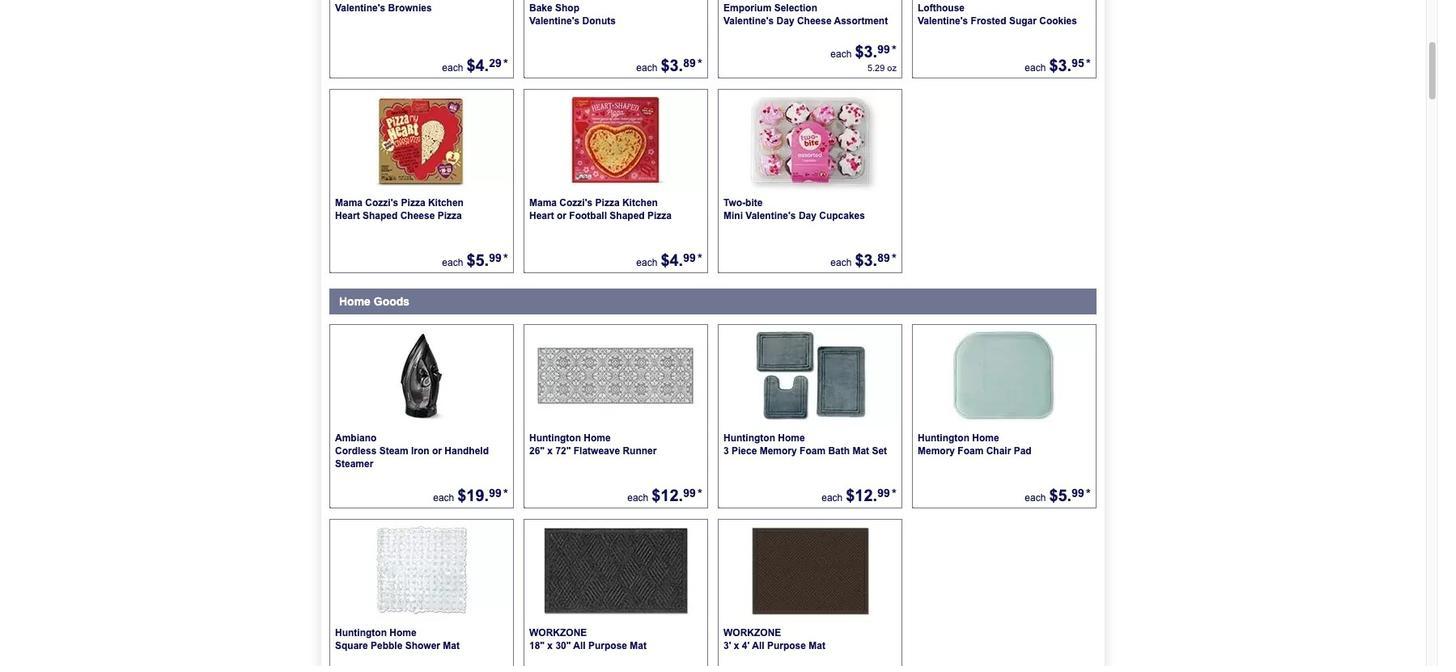 Task type: locate. For each thing, give the bounding box(es) containing it.
$3. for two-bite mini valentine's day cupcakes
[[855, 252, 878, 270]]

each inside each $4. 99 *
[[636, 257, 658, 269]]

each inside each $5. 99 *
[[442, 257, 463, 269]]

2 shaped from the left
[[610, 210, 645, 222]]

each $12. 99 * for runner
[[627, 487, 703, 505]]

two-bite mini valentine's day cupcakes
[[724, 197, 865, 222]]

0 vertical spatial $5.
[[467, 252, 489, 270]]

purpose
[[588, 641, 627, 652], [767, 641, 806, 652]]

$12. for bath
[[846, 487, 878, 505]]

foam left the bath
[[800, 446, 826, 457]]

26"
[[529, 446, 545, 457]]

mini
[[724, 210, 743, 222]]

2 foam from the left
[[958, 446, 984, 457]]

x right 26"
[[547, 446, 553, 457]]

* for huntington home 26" x 72" flatweave runner
[[698, 488, 703, 502]]

home goods
[[339, 295, 410, 308]]

arrow image for heart shaped cheese pizza
[[330, 272, 337, 279]]

89 for two-bite mini valentine's day cupcakes
[[878, 252, 890, 265]]

cookies
[[1039, 15, 1077, 27]]

* for bake shop valentine's donuts
[[698, 58, 703, 71]]

1 kitchen from the left
[[428, 197, 464, 209]]

ambiano
[[335, 433, 377, 444]]

1 all from the left
[[573, 641, 586, 652]]

1 horizontal spatial memory
[[918, 446, 955, 457]]

day left cupcakes at top right
[[799, 210, 817, 222]]

valentine's down 'bite'
[[746, 210, 796, 222]]

heart inside mama cozzi's pizza kitchen heart or football shaped pizza
[[529, 210, 554, 222]]

memory inside huntington home 3 piece memory foam bath mat set
[[760, 446, 797, 457]]

each $3. 99 * 5.29 oz
[[831, 43, 897, 73]]

mama inside mama cozzi's pizza kitchen heart or football shaped pizza
[[529, 197, 557, 209]]

1 vertical spatial day
[[799, 210, 817, 222]]

18"
[[529, 641, 545, 652]]

workzone up 4'
[[724, 628, 781, 639]]

donuts
[[582, 15, 616, 27]]

1 cozzi's from the left
[[365, 197, 398, 209]]

* inside each $3. 99 * 5.29 oz
[[892, 44, 897, 58]]

* inside each $5. 99 *
[[503, 253, 508, 266]]

pebble
[[371, 641, 403, 652]]

1 memory from the left
[[760, 446, 797, 457]]

or
[[557, 210, 567, 222], [432, 446, 442, 457]]

1 $12. from the left
[[652, 487, 683, 505]]

heart
[[335, 210, 360, 222], [529, 210, 554, 222]]

huntington for huntington home 3 piece memory foam bath mat set
[[724, 433, 775, 444]]

0 horizontal spatial $12.
[[652, 487, 683, 505]]

cozzi's inside "mama cozzi's pizza kitchen heart shaped cheese pizza"
[[365, 197, 398, 209]]

chair
[[986, 446, 1011, 457]]

2 all from the left
[[752, 641, 765, 652]]

foam
[[800, 446, 826, 457], [958, 446, 984, 457]]

or inside mama cozzi's pizza kitchen heart or football shaped pizza
[[557, 210, 567, 222]]

0 horizontal spatial each $12. 99 *
[[627, 487, 703, 505]]

1 horizontal spatial or
[[557, 210, 567, 222]]

2 mama from the left
[[529, 197, 557, 209]]

foam left chair
[[958, 446, 984, 457]]

cozzi's for $4.
[[560, 197, 593, 209]]

0 horizontal spatial 89
[[683, 57, 696, 70]]

mama cozzi's pizza kitchen heart or football shaped pizza
[[529, 197, 672, 222]]

1 horizontal spatial $5.
[[1049, 487, 1072, 505]]

x inside huntington home 26" x 72" flatweave runner
[[547, 446, 553, 457]]

mat inside huntington home square pebble shower mat
[[443, 641, 460, 652]]

all inside workzone 18" x 30" all purpose mat
[[573, 641, 586, 652]]

each $3. 89 *
[[636, 57, 703, 75], [831, 252, 897, 270]]

99 inside each $19. 99 *
[[489, 487, 502, 500]]

1 horizontal spatial 89
[[878, 252, 890, 265]]

each $3. 89 * for two-bite mini valentine's day cupcakes
[[831, 252, 897, 270]]

arrow image for 26" x 72" flatweave runner
[[524, 508, 531, 514]]

workzone inside workzone 18" x 30" all purpose mat
[[529, 628, 587, 639]]

mat inside workzone 3' x 4' all purpose mat
[[809, 641, 826, 652]]

all inside workzone 3' x 4' all purpose mat
[[752, 641, 765, 652]]

$3.
[[855, 43, 878, 61], [661, 57, 683, 75], [1049, 57, 1072, 75], [855, 252, 878, 270]]

valentine's brownies
[[335, 2, 432, 14]]

cozzi's inside mama cozzi's pizza kitchen heart or football shaped pizza
[[560, 197, 593, 209]]

1 purpose from the left
[[588, 641, 627, 652]]

1 vertical spatial 89
[[878, 252, 890, 265]]

x right 18"
[[547, 641, 553, 652]]

day
[[777, 15, 794, 27], [799, 210, 817, 222]]

day down selection
[[777, 15, 794, 27]]

0 horizontal spatial memory
[[760, 446, 797, 457]]

valentine's inside two-bite mini valentine's day cupcakes
[[746, 210, 796, 222]]

$4. for each $4. 99 *
[[661, 252, 683, 270]]

workzone up the 30"
[[529, 628, 587, 639]]

1 vertical spatial $4.
[[661, 252, 683, 270]]

or left football
[[557, 210, 567, 222]]

1 each $12. 99 * from the left
[[627, 487, 703, 505]]

* inside each $4. 99 *
[[698, 253, 703, 266]]

huntington
[[529, 433, 581, 444], [724, 433, 775, 444], [918, 433, 970, 444], [335, 628, 387, 639]]

day inside emporium selection valentine's day cheese assortment
[[777, 15, 794, 27]]

shaped
[[363, 210, 398, 222], [610, 210, 645, 222]]

each $12. 99 * down the bath
[[822, 487, 897, 505]]

arrow image
[[330, 77, 337, 83], [524, 77, 531, 83], [330, 272, 337, 279], [719, 272, 725, 279], [524, 508, 531, 514], [913, 508, 919, 514]]

0 horizontal spatial cozzi's
[[365, 197, 398, 209]]

0 horizontal spatial purpose
[[588, 641, 627, 652]]

all for 4'
[[752, 641, 765, 652]]

99 for huntington home 3 piece memory foam bath mat set
[[878, 487, 890, 500]]

each for huntington home 26" x 72" flatweave runner
[[627, 493, 649, 504]]

kitchen inside "mama cozzi's pizza kitchen heart shaped cheese pizza"
[[428, 197, 464, 209]]

0 horizontal spatial cheese
[[400, 210, 435, 222]]

pizza
[[401, 197, 425, 209], [595, 197, 620, 209], [438, 210, 462, 222], [648, 210, 672, 222]]

valentine's down lofthouse
[[918, 15, 968, 27]]

1 horizontal spatial shaped
[[610, 210, 645, 222]]

x left 4'
[[734, 641, 739, 652]]

1 foam from the left
[[800, 446, 826, 457]]

lofthouse
[[918, 2, 965, 14]]

0 vertical spatial 89
[[683, 57, 696, 70]]

$12. down the runner
[[652, 487, 683, 505]]

0 horizontal spatial heart
[[335, 210, 360, 222]]

kitchen for $5.
[[428, 197, 464, 209]]

mat left set
[[853, 446, 869, 457]]

huntington inside huntington home 3 piece memory foam bath mat set
[[724, 433, 775, 444]]

huntington for huntington home memory foam chair pad each $5. 99 *
[[918, 433, 970, 444]]

day inside two-bite mini valentine's day cupcakes
[[799, 210, 817, 222]]

89
[[683, 57, 696, 70], [878, 252, 890, 265]]

0 vertical spatial or
[[557, 210, 567, 222]]

home inside "huntington home memory foam chair pad each $5. 99 *"
[[972, 433, 999, 444]]

memory right piece
[[760, 446, 797, 457]]

* inside each $3. 95 *
[[1086, 58, 1091, 71]]

2 heart from the left
[[529, 210, 554, 222]]

*
[[892, 44, 897, 58], [503, 58, 508, 71], [698, 58, 703, 71], [1086, 58, 1091, 71], [503, 253, 508, 266], [698, 253, 703, 266], [892, 253, 897, 266], [503, 488, 508, 502], [698, 488, 703, 502], [892, 488, 897, 502], [1086, 488, 1091, 502]]

huntington inside huntington home 26" x 72" flatweave runner
[[529, 433, 581, 444]]

0 horizontal spatial shaped
[[363, 210, 398, 222]]

72"
[[556, 446, 571, 457]]

arrow image for $19.
[[330, 508, 337, 514]]

all right the 30"
[[573, 641, 586, 652]]

$12.
[[652, 487, 683, 505], [846, 487, 878, 505]]

each $12. 99 * for bath
[[822, 487, 897, 505]]

1 shaped from the left
[[363, 210, 398, 222]]

valentine's down emporium
[[724, 15, 774, 27]]

0 horizontal spatial day
[[777, 15, 794, 27]]

99 for mama cozzi's pizza kitchen heart shaped cheese pizza
[[489, 252, 502, 265]]

each $12. 99 *
[[627, 487, 703, 505], [822, 487, 897, 505]]

huntington inside huntington home square pebble shower mat
[[335, 628, 387, 639]]

each inside each $19. 99 *
[[433, 493, 454, 504]]

selection
[[774, 2, 818, 14]]

mama
[[335, 197, 363, 209], [529, 197, 557, 209]]

$5.
[[467, 252, 489, 270], [1049, 487, 1072, 505]]

purpose for 4'
[[767, 641, 806, 652]]

* for mama cozzi's pizza kitchen heart or football shaped pizza
[[698, 253, 703, 266]]

* for two-bite mini valentine's day cupcakes
[[892, 253, 897, 266]]

$12. down set
[[846, 487, 878, 505]]

arrow image for $4.
[[524, 272, 531, 279]]

0 horizontal spatial or
[[432, 446, 442, 457]]

workzone 18" x 30" all purpose mat
[[529, 628, 647, 652]]

each
[[831, 49, 852, 60], [442, 62, 463, 74], [636, 62, 658, 74], [1025, 62, 1046, 74], [442, 257, 463, 269], [636, 257, 658, 269], [831, 257, 852, 269], [433, 493, 454, 504], [627, 493, 649, 504], [822, 493, 843, 504], [1025, 493, 1046, 504]]

each $5. 99 *
[[442, 252, 508, 270]]

$4.
[[467, 57, 489, 75], [661, 252, 683, 270]]

cozzi's
[[365, 197, 398, 209], [560, 197, 593, 209]]

99 inside each $4. 99 *
[[683, 252, 696, 265]]

valentine's down shop
[[529, 15, 580, 27]]

valentine's
[[335, 2, 385, 14], [529, 15, 580, 27], [724, 15, 774, 27], [918, 15, 968, 27], [746, 210, 796, 222]]

* for ambiano cordless steam iron or handheld steamer
[[503, 488, 508, 502]]

workzone
[[529, 628, 587, 639], [724, 628, 781, 639]]

all right 4'
[[752, 641, 765, 652]]

89 for bake shop valentine's donuts
[[683, 57, 696, 70]]

mat right the 30"
[[630, 641, 647, 652]]

memory right set
[[918, 446, 955, 457]]

kitchen inside mama cozzi's pizza kitchen heart or football shaped pizza
[[622, 197, 658, 209]]

1 horizontal spatial all
[[752, 641, 765, 652]]

0 horizontal spatial each $3. 89 *
[[636, 57, 703, 75]]

purpose right 4'
[[767, 641, 806, 652]]

1 horizontal spatial each $12. 99 *
[[822, 487, 897, 505]]

huntington inside "huntington home memory foam chair pad each $5. 99 *"
[[918, 433, 970, 444]]

square
[[335, 641, 368, 652]]

1 horizontal spatial cozzi's
[[560, 197, 593, 209]]

1 horizontal spatial $4.
[[661, 252, 683, 270]]

$12. for runner
[[652, 487, 683, 505]]

1 heart from the left
[[335, 210, 360, 222]]

0 horizontal spatial workzone
[[529, 628, 587, 639]]

1 horizontal spatial purpose
[[767, 641, 806, 652]]

mama inside "mama cozzi's pizza kitchen heart shaped cheese pizza"
[[335, 197, 363, 209]]

home
[[339, 295, 371, 308], [584, 433, 611, 444], [778, 433, 805, 444], [972, 433, 999, 444], [390, 628, 417, 639]]

1 horizontal spatial workzone
[[724, 628, 781, 639]]

huntington home memory foam chair pad each $5. 99 *
[[918, 433, 1091, 505]]

or right iron
[[432, 446, 442, 457]]

arrow image for memory foam chair pad
[[913, 508, 919, 514]]

0 horizontal spatial kitchen
[[428, 197, 464, 209]]

mat right shower
[[443, 641, 460, 652]]

huntington for huntington home 26" x 72" flatweave runner
[[529, 433, 581, 444]]

ambiano cordless steam iron or handheld steamer
[[335, 433, 489, 470]]

x for workzone 18" x 30" all purpose mat
[[547, 641, 553, 652]]

huntington for huntington home square pebble shower mat
[[335, 628, 387, 639]]

2 $12. from the left
[[846, 487, 878, 505]]

memory
[[760, 446, 797, 457], [918, 446, 955, 457]]

2 cozzi's from the left
[[560, 197, 593, 209]]

x
[[547, 446, 553, 457], [547, 641, 553, 652], [734, 641, 739, 652]]

1 vertical spatial $5.
[[1049, 487, 1072, 505]]

mat
[[853, 446, 869, 457], [443, 641, 460, 652], [630, 641, 647, 652], [809, 641, 826, 652]]

purpose inside workzone 3' x 4' all purpose mat
[[767, 641, 806, 652]]

1 horizontal spatial heart
[[529, 210, 554, 222]]

heart for $5.
[[335, 210, 360, 222]]

workzone for 30"
[[529, 628, 587, 639]]

0 vertical spatial day
[[777, 15, 794, 27]]

each inside each $3. 95 *
[[1025, 62, 1046, 74]]

0 horizontal spatial $4.
[[467, 57, 489, 75]]

iron
[[411, 446, 430, 457]]

1 horizontal spatial each $3. 89 *
[[831, 252, 897, 270]]

x inside workzone 3' x 4' all purpose mat
[[734, 641, 739, 652]]

99
[[878, 43, 890, 56], [489, 252, 502, 265], [683, 252, 696, 265], [489, 487, 502, 500], [683, 487, 696, 500], [878, 487, 890, 500], [1072, 487, 1084, 500]]

* inside each $19. 99 *
[[503, 488, 508, 502]]

5.29
[[868, 63, 885, 73]]

home inside huntington home square pebble shower mat
[[390, 628, 417, 639]]

home inside huntington home 26" x 72" flatweave runner
[[584, 433, 611, 444]]

1 vertical spatial cheese
[[400, 210, 435, 222]]

0 horizontal spatial foam
[[800, 446, 826, 457]]

2 purpose from the left
[[767, 641, 806, 652]]

1 horizontal spatial day
[[799, 210, 817, 222]]

1 mama from the left
[[335, 197, 363, 209]]

handheld
[[445, 446, 489, 457]]

1 horizontal spatial mama
[[529, 197, 557, 209]]

purpose inside workzone 18" x 30" all purpose mat
[[588, 641, 627, 652]]

$3. for lofthouse valentine's frosted sugar cookies
[[1049, 57, 1072, 75]]

foam inside huntington home 3 piece memory foam bath mat set
[[800, 446, 826, 457]]

all
[[573, 641, 586, 652], [752, 641, 765, 652]]

2 each $12. 99 * from the left
[[822, 487, 897, 505]]

kitchen up each $5. 99 *
[[428, 197, 464, 209]]

2 workzone from the left
[[724, 628, 781, 639]]

purpose for 30"
[[588, 641, 627, 652]]

95
[[1072, 57, 1084, 70]]

0 vertical spatial $4.
[[467, 57, 489, 75]]

1 horizontal spatial foam
[[958, 446, 984, 457]]

mat right 4'
[[809, 641, 826, 652]]

x for workzone 3' x 4' all purpose mat
[[734, 641, 739, 652]]

1 horizontal spatial cheese
[[797, 15, 832, 27]]

huntington home 3 piece memory foam bath mat set
[[724, 433, 887, 457]]

lofthouse valentine's frosted sugar cookies
[[918, 2, 1077, 27]]

home inside huntington home 3 piece memory foam bath mat set
[[778, 433, 805, 444]]

home for huntington home square pebble shower mat
[[390, 628, 417, 639]]

x inside workzone 18" x 30" all purpose mat
[[547, 641, 553, 652]]

1 horizontal spatial $12.
[[846, 487, 878, 505]]

kitchen
[[428, 197, 464, 209], [622, 197, 658, 209]]

heart inside "mama cozzi's pizza kitchen heart shaped cheese pizza"
[[335, 210, 360, 222]]

0 vertical spatial cheese
[[797, 15, 832, 27]]

0 horizontal spatial all
[[573, 641, 586, 652]]

1 vertical spatial each $3. 89 *
[[831, 252, 897, 270]]

cheese
[[797, 15, 832, 27], [400, 210, 435, 222]]

foam inside "huntington home memory foam chair pad each $5. 99 *"
[[958, 446, 984, 457]]

each inside "huntington home memory foam chair pad each $5. 99 *"
[[1025, 493, 1046, 504]]

kitchen up each $4. 99 * on the left top of page
[[622, 197, 658, 209]]

2 kitchen from the left
[[622, 197, 658, 209]]

workzone inside workzone 3' x 4' all purpose mat
[[724, 628, 781, 639]]

mama for $5.
[[335, 197, 363, 209]]

0 horizontal spatial mama
[[335, 197, 363, 209]]

1 vertical spatial or
[[432, 446, 442, 457]]

purpose right the 30"
[[588, 641, 627, 652]]

1 horizontal spatial kitchen
[[622, 197, 658, 209]]

99 inside each $5. 99 *
[[489, 252, 502, 265]]

1 workzone from the left
[[529, 628, 587, 639]]

huntington home 26" x 72" flatweave runner
[[529, 433, 657, 457]]

each $12. 99 * down the runner
[[627, 487, 703, 505]]

arrow image
[[719, 77, 725, 83], [913, 77, 919, 83], [524, 272, 531, 279], [330, 508, 337, 514], [719, 508, 725, 514]]

2 memory from the left
[[918, 446, 955, 457]]

0 vertical spatial each $3. 89 *
[[636, 57, 703, 75]]



Task type: vqa. For each thing, say whether or not it's contained in the screenshot.
ca product disclosure on the top right of page
no



Task type: describe. For each thing, give the bounding box(es) containing it.
home for huntington home 26" x 72" flatweave runner
[[584, 433, 611, 444]]

99 for huntington home 26" x 72" flatweave runner
[[683, 487, 696, 500]]

$3. inside each $3. 99 * 5.29 oz
[[855, 43, 878, 61]]

* inside each $4. 29 *
[[503, 58, 508, 71]]

each inside each $3. 99 * 5.29 oz
[[831, 49, 852, 60]]

home for huntington home memory foam chair pad each $5. 99 *
[[972, 433, 999, 444]]

set
[[872, 446, 887, 457]]

shower
[[405, 641, 440, 652]]

each $19. 99 *
[[433, 487, 508, 505]]

sugar
[[1009, 15, 1037, 27]]

mama for $4.
[[529, 197, 557, 209]]

bath
[[828, 446, 850, 457]]

mat inside workzone 18" x 30" all purpose mat
[[630, 641, 647, 652]]

99 inside each $3. 99 * 5.29 oz
[[878, 43, 890, 56]]

valentine's left "brownies"
[[335, 2, 385, 14]]

4'
[[742, 641, 750, 652]]

* for huntington home 3 piece memory foam bath mat set
[[892, 488, 897, 502]]

kitchen for $4.
[[622, 197, 658, 209]]

each for mama cozzi's pizza kitchen heart or football shaped pizza
[[636, 257, 658, 269]]

emporium selection valentine's day cheese assortment
[[724, 2, 888, 27]]

each $4. 29 *
[[442, 57, 508, 75]]

mama cozzi's pizza kitchen heart shaped cheese pizza
[[335, 197, 464, 222]]

valentine's inside lofthouse valentine's frosted sugar cookies
[[918, 15, 968, 27]]

home for huntington home 3 piece memory foam bath mat set
[[778, 433, 805, 444]]

football
[[569, 210, 607, 222]]

goods
[[374, 295, 410, 308]]

shop
[[555, 2, 580, 14]]

assortment
[[834, 15, 888, 27]]

cordless
[[335, 446, 377, 457]]

pad
[[1014, 446, 1032, 457]]

heart for $4.
[[529, 210, 554, 222]]

each $3. 89 * for bake shop valentine's donuts
[[636, 57, 703, 75]]

each for mama cozzi's pizza kitchen heart shaped cheese pizza
[[442, 257, 463, 269]]

workzone 3' x 4' all purpose mat
[[724, 628, 826, 652]]

99 inside "huntington home memory foam chair pad each $5. 99 *"
[[1072, 487, 1084, 500]]

each $4. 99 *
[[636, 252, 703, 270]]

cheese inside emporium selection valentine's day cheese assortment
[[797, 15, 832, 27]]

$19.
[[458, 487, 489, 505]]

shaped inside mama cozzi's pizza kitchen heart or football shaped pizza
[[610, 210, 645, 222]]

two-
[[724, 197, 746, 209]]

workzone for 4'
[[724, 628, 781, 639]]

flatweave
[[574, 446, 620, 457]]

$3. for bake shop valentine's donuts
[[661, 57, 683, 75]]

frosted
[[971, 15, 1007, 27]]

99 for ambiano cordless steam iron or handheld steamer
[[489, 487, 502, 500]]

cozzi's for $5.
[[365, 197, 398, 209]]

cupcakes
[[819, 210, 865, 222]]

arrow image for $12.
[[719, 508, 725, 514]]

piece
[[732, 446, 757, 457]]

bite
[[746, 197, 763, 209]]

each for huntington home 3 piece memory foam bath mat set
[[822, 493, 843, 504]]

brownies
[[388, 2, 432, 14]]

emporium
[[724, 2, 772, 14]]

huntington home square pebble shower mat
[[335, 628, 460, 652]]

bake shop valentine's donuts
[[529, 2, 616, 27]]

$5. inside "huntington home memory foam chair pad each $5. 99 *"
[[1049, 487, 1072, 505]]

3'
[[724, 641, 731, 652]]

shaped inside "mama cozzi's pizza kitchen heart shaped cheese pizza"
[[363, 210, 398, 222]]

or inside ambiano cordless steam iron or handheld steamer
[[432, 446, 442, 457]]

0 horizontal spatial $5.
[[467, 252, 489, 270]]

mat inside huntington home 3 piece memory foam bath mat set
[[853, 446, 869, 457]]

all for 30"
[[573, 641, 586, 652]]

each for lofthouse valentine's frosted sugar cookies
[[1025, 62, 1046, 74]]

30"
[[556, 641, 571, 652]]

cheese inside "mama cozzi's pizza kitchen heart shaped cheese pizza"
[[400, 210, 435, 222]]

runner
[[623, 446, 657, 457]]

each for two-bite mini valentine's day cupcakes
[[831, 257, 852, 269]]

$4. for each $4. 29 *
[[467, 57, 489, 75]]

* inside "huntington home memory foam chair pad each $5. 99 *"
[[1086, 488, 1091, 502]]

steamer
[[335, 459, 373, 470]]

bake
[[529, 2, 553, 14]]

each inside each $4. 29 *
[[442, 62, 463, 74]]

each for ambiano cordless steam iron or handheld steamer
[[433, 493, 454, 504]]

each $3. 95 *
[[1025, 57, 1091, 75]]

* for mama cozzi's pizza kitchen heart shaped cheese pizza
[[503, 253, 508, 266]]

memory inside "huntington home memory foam chair pad each $5. 99 *"
[[918, 446, 955, 457]]

steam
[[379, 446, 409, 457]]

3
[[724, 446, 729, 457]]

valentine's inside bake shop valentine's donuts
[[529, 15, 580, 27]]

each for bake shop valentine's donuts
[[636, 62, 658, 74]]

29
[[489, 57, 502, 70]]

arrow image for mini valentine's day cupcakes
[[719, 272, 725, 279]]

oz
[[887, 63, 897, 73]]

valentine's inside emporium selection valentine's day cheese assortment
[[724, 15, 774, 27]]

99 for mama cozzi's pizza kitchen heart or football shaped pizza
[[683, 252, 696, 265]]

* for lofthouse valentine's frosted sugar cookies
[[1086, 58, 1091, 71]]



